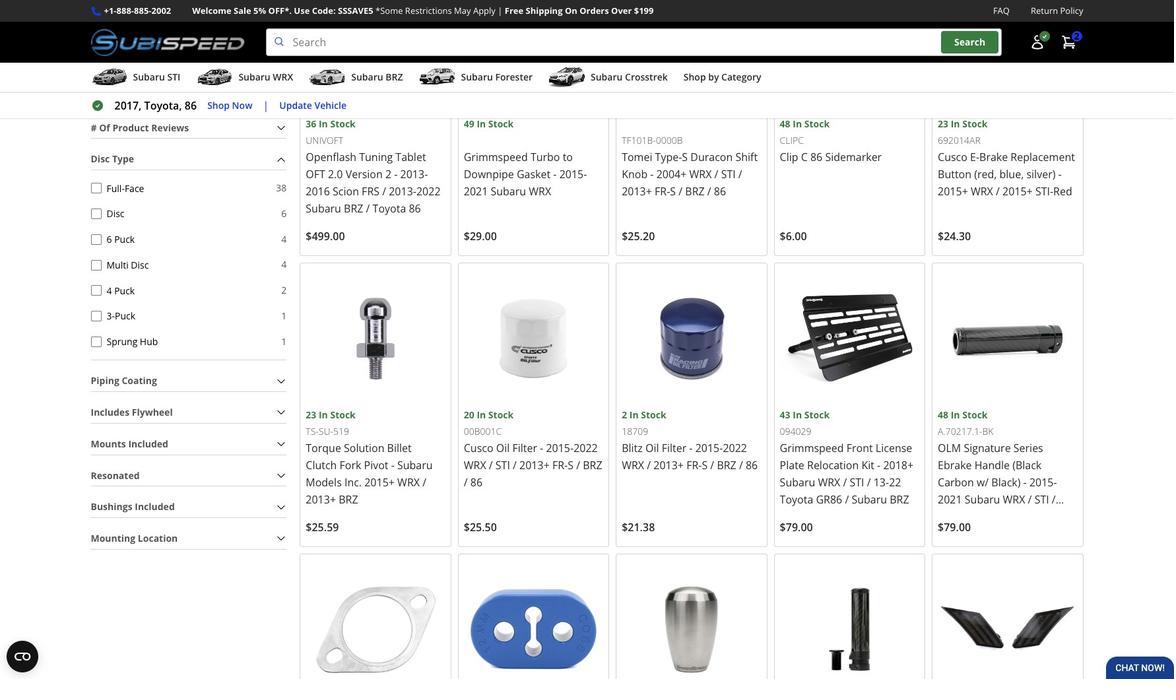 Task type: locate. For each thing, give the bounding box(es) containing it.
subaru inside grimmspeed turbo to downpipe gasket - 2015- 2021 subaru wrx
[[491, 184, 526, 199]]

disc inside dropdown button
[[91, 153, 110, 165]]

1 for sprung hub
[[281, 335, 287, 348]]

carbon
[[938, 475, 974, 490]]

0 vertical spatial shop
[[684, 71, 706, 83]]

shop by category button
[[684, 65, 761, 92]]

wrx down blitz in the right of the page
[[622, 458, 644, 473]]

crosstrek down 2018
[[965, 561, 1012, 576]]

series
[[1014, 441, 1043, 456]]

in up su- at the bottom
[[319, 409, 328, 421]]

subaru down plate
[[780, 475, 815, 490]]

wrx inside 48 in stock a.70217.1-bk olm signature series ebrake handle (black carbon w/ black) - 2015- 2021 subaru wrx / sti / 2013-2021 scion fr-s / subaru brz / toyota 86 / 2014-2018 forester / 2013- 2017 crosstrek
[[1003, 493, 1025, 507]]

$79.00 down plate
[[780, 520, 813, 535]]

1 horizontal spatial toyota
[[780, 493, 813, 507]]

black)
[[992, 475, 1021, 490]]

1 horizontal spatial scion
[[992, 510, 1019, 524]]

1 oil from the left
[[496, 441, 510, 456]]

2 button
[[1054, 29, 1083, 56]]

subaru right a subaru crosstrek thumbnail image
[[591, 71, 623, 83]]

1 horizontal spatial $79.00
[[938, 520, 971, 535]]

stock up 692014ar at the right top of page
[[962, 117, 988, 130]]

2015- inside grimmspeed turbo to downpipe gasket - 2015- 2021 subaru wrx
[[559, 167, 587, 181]]

2 horizontal spatial 2022
[[723, 441, 747, 456]]

scion down black)
[[992, 510, 1019, 524]]

oil inside the 20 in stock 00b001c cusco oil filter - 2015-2022 wrx / sti / 2013+ fr-s / brz / 86
[[496, 441, 510, 456]]

grimmspeed up downpipe
[[464, 150, 528, 164]]

subaru wrx button
[[196, 65, 293, 92]]

2.0
[[328, 167, 343, 181]]

1 vertical spatial 1
[[281, 335, 287, 348]]

sti down (black
[[1035, 493, 1049, 507]]

2015- inside the 20 in stock 00b001c cusco oil filter - 2015-2022 wrx / sti / 2013+ fr-s / brz / 86
[[546, 441, 574, 456]]

sale
[[234, 5, 251, 17]]

search
[[954, 36, 986, 48]]

crosstrek
[[625, 71, 668, 83], [965, 561, 1012, 576]]

a subaru brz thumbnail image image
[[309, 67, 346, 87]]

wrx up gr86
[[818, 475, 840, 490]]

shop for shop now
[[207, 99, 230, 111]]

2022 for cusco oil filter - 2015-2022 wrx / sti / 2013+ fr-s / brz / 86
[[574, 441, 598, 456]]

shop left 'by'
[[684, 71, 706, 83]]

- inside 36 in stock univoft openflash tuning tablet oft 2.0 version 2 - 2013- 2016 scion frs / 2013-2022 subaru brz / toyota 86
[[394, 167, 398, 181]]

5%
[[253, 5, 266, 17]]

+1-888-885-2002
[[104, 5, 171, 17]]

0 vertical spatial puck
[[114, 233, 135, 246]]

stock inside 23 in stock ts-su-519 torque solution billet clutch fork pivot - subaru models inc. 2015+ wrx / 2013+ brz
[[330, 409, 356, 421]]

1 vertical spatial 2021
[[938, 493, 962, 507]]

+1-
[[104, 5, 117, 17]]

toyota down frs on the left top of page
[[373, 201, 406, 216]]

0 vertical spatial crosstrek
[[625, 71, 668, 83]]

2 vertical spatial disc
[[131, 259, 149, 271]]

off*.
[[268, 5, 292, 17]]

grimmspeed down 094029
[[780, 441, 844, 456]]

1 vertical spatial included
[[135, 500, 175, 513]]

in inside the 20 in stock 00b001c cusco oil filter - 2015-2022 wrx / sti / 2013+ fr-s / brz / 86
[[477, 409, 486, 421]]

2015- inside "2 in stock 18709 blitz oil filter - 2015-2022 wrx / 2013+ fr-s / brz / 86"
[[695, 441, 723, 456]]

in inside 36 in stock univoft openflash tuning tablet oft 2.0 version 2 - 2013- 2016 scion frs / 2013-2022 subaru brz / toyota 86
[[319, 117, 328, 130]]

6 puck
[[107, 233, 135, 246]]

stock for openflash tuning tablet oft 2.0 version 2 - 2013- 2016 scion frs / 2013-2022 subaru brz / toyota 86
[[330, 117, 356, 130]]

2022
[[416, 184, 441, 199], [574, 441, 598, 456], [723, 441, 747, 456]]

mounts
[[91, 437, 126, 450]]

open widget image
[[7, 641, 38, 673]]

6 for 6 puck
[[107, 233, 112, 246]]

puck for 3-puck
[[115, 310, 135, 322]]

update
[[279, 99, 312, 111]]

puck down multi disc
[[114, 284, 135, 297]]

forester inside 48 in stock a.70217.1-bk olm signature series ebrake handle (black carbon w/ black) - 2015- 2021 subaru wrx / sti / 2013-2021 scion fr-s / subaru brz / toyota 86 / 2014-2018 forester / 2013- 2017 crosstrek
[[992, 544, 1034, 559]]

1 horizontal spatial cusco
[[938, 150, 968, 164]]

86 inside the 20 in stock 00b001c cusco oil filter - 2015-2022 wrx / sti / 2013+ fr-s / brz / 86
[[470, 475, 483, 490]]

piping coating button
[[91, 371, 287, 391]]

0 horizontal spatial 23
[[306, 409, 316, 421]]

kit
[[862, 458, 875, 473]]

/
[[715, 167, 718, 181], [738, 167, 742, 181], [382, 184, 386, 199], [679, 184, 683, 199], [707, 184, 711, 199], [996, 184, 1000, 199], [366, 201, 370, 216], [489, 458, 493, 473], [513, 458, 517, 473], [576, 458, 580, 473], [647, 458, 651, 473], [710, 458, 714, 473], [739, 458, 743, 473], [423, 475, 426, 490], [464, 475, 468, 490], [843, 475, 847, 490], [867, 475, 871, 490], [845, 493, 849, 507], [1028, 493, 1032, 507], [1052, 493, 1056, 507], [1045, 510, 1049, 524], [998, 527, 1002, 541], [1056, 527, 1060, 541], [1036, 544, 1040, 559]]

0 horizontal spatial 6
[[107, 233, 112, 246]]

48 up "a.70217.1-"
[[938, 409, 949, 421]]

in up "a.70217.1-"
[[951, 409, 960, 421]]

23 for su-
[[306, 409, 316, 421]]

43
[[780, 409, 790, 421]]

- inside 23 in stock 692014ar cusco e-brake replacement button (red, blue, silver) - 2015+ wrx / 2015+ sti-red
[[1058, 167, 1062, 181]]

36 in stock univoft openflash tuning tablet oft 2.0 version 2 - 2013- 2016 scion frs / 2013-2022 subaru brz / toyota 86
[[306, 117, 441, 216]]

23 up 692014ar at the right top of page
[[938, 117, 949, 130]]

0 vertical spatial 2021
[[464, 184, 488, 199]]

- inside "2 in stock 18709 blitz oil filter - 2015-2022 wrx / 2013+ fr-s / brz / 86"
[[689, 441, 693, 456]]

subaru down w/
[[965, 493, 1000, 507]]

oil for sti
[[496, 441, 510, 456]]

wrx inside the 20 in stock 00b001c cusco oil filter - 2015-2022 wrx / sti / 2013+ fr-s / brz / 86
[[464, 458, 486, 473]]

in
[[319, 117, 328, 130], [477, 117, 486, 130], [793, 117, 802, 130], [951, 117, 960, 130], [319, 409, 328, 421], [477, 409, 486, 421], [630, 409, 639, 421], [793, 409, 802, 421], [951, 409, 960, 421]]

Sprung Hub button
[[91, 337, 101, 347]]

2013-
[[400, 167, 428, 181], [389, 184, 416, 199], [938, 510, 966, 524], [1043, 544, 1070, 559]]

in for cusco oil filter - 2015-2022 wrx / sti / 2013+ fr-s / brz / 86
[[477, 409, 486, 421]]

wrx down "gasket"
[[529, 184, 551, 199]]

2021 inside grimmspeed turbo to downpipe gasket - 2015- 2021 subaru wrx
[[464, 184, 488, 199]]

0 horizontal spatial grimmspeed
[[464, 150, 528, 164]]

1 horizontal spatial crosstrek
[[965, 561, 1012, 576]]

clutch
[[306, 458, 337, 473]]

0 vertical spatial forester
[[495, 71, 533, 83]]

includes
[[91, 406, 129, 418]]

1 vertical spatial disc
[[107, 208, 124, 220]]

stock inside 43 in stock 094029 grimmspeed front license plate relocation kit - 2018+ subaru wrx / sti / 13-22 toyota gr86 / subaru brz
[[804, 409, 830, 421]]

23 inside 23 in stock ts-su-519 torque solution billet clutch fork pivot - subaru models inc. 2015+ wrx / 2013+ brz
[[306, 409, 316, 421]]

crosstrek inside 48 in stock a.70217.1-bk olm signature series ebrake handle (black carbon w/ black) - 2015- 2021 subaru wrx / sti / 2013-2021 scion fr-s / subaru brz / toyota 86 / 2014-2018 forester / 2013- 2017 crosstrek
[[965, 561, 1012, 576]]

0 vertical spatial 6
[[281, 207, 287, 220]]

stock inside the 48 in stock clipc clip c 86 sidemarker
[[804, 117, 830, 130]]

sidemarker
[[825, 150, 882, 164]]

in right 36
[[319, 117, 328, 130]]

fr-
[[655, 184, 670, 199], [552, 458, 568, 473], [687, 458, 702, 473], [1022, 510, 1037, 524]]

stock for cusco e-brake replacement button (red, blue, silver) - 2015+ wrx / 2015+ sti-red
[[962, 117, 988, 130]]

23 for cusco
[[938, 117, 949, 130]]

1 vertical spatial crosstrek
[[965, 561, 1012, 576]]

2 filter from the left
[[662, 441, 687, 456]]

olm signature series ebrake handle (black carbon w/ black) - 2015-2021 subaru wrx / sti / 2013-2021 scion fr-s / subaru brz / toyota 86 / 2014-2018 forester / 2013-2017 crosstrek image
[[938, 268, 1078, 408]]

included down flywheel
[[128, 437, 168, 450]]

crosstrek inside dropdown button
[[625, 71, 668, 83]]

0 horizontal spatial 2021
[[464, 184, 488, 199]]

stock inside 48 in stock a.70217.1-bk olm signature series ebrake handle (black carbon w/ black) - 2015- 2021 subaru wrx / sti / 2013-2021 scion fr-s / subaru brz / toyota 86 / 2014-2018 forester / 2013- 2017 crosstrek
[[962, 409, 988, 421]]

subaru inside dropdown button
[[591, 71, 623, 83]]

2015+ down "button"
[[938, 184, 968, 199]]

1 horizontal spatial filter
[[662, 441, 687, 456]]

subaru sti button
[[91, 65, 180, 92]]

disc right disc button
[[107, 208, 124, 220]]

subaru down downpipe
[[491, 184, 526, 199]]

*some
[[376, 5, 403, 17]]

torque solution billet clutch fork pivot - subaru models inc. 2015+ wrx / 2013+ brz image
[[306, 268, 445, 408]]

0 horizontal spatial 2022
[[416, 184, 441, 199]]

2016
[[306, 184, 330, 199]]

olm
[[938, 441, 961, 456]]

2015+
[[938, 184, 968, 199], [1003, 184, 1033, 199], [364, 475, 395, 490]]

1 vertical spatial forester
[[992, 544, 1034, 559]]

2021 down downpipe
[[464, 184, 488, 199]]

multi disc
[[107, 259, 149, 271]]

stock right 49
[[488, 117, 514, 130]]

2 vertical spatial puck
[[115, 310, 135, 322]]

0 horizontal spatial oil
[[496, 441, 510, 456]]

1 horizontal spatial shop
[[684, 71, 706, 83]]

$25.50
[[464, 520, 497, 535]]

4 Puck button
[[91, 285, 101, 296]]

1 horizontal spatial 2022
[[574, 441, 598, 456]]

48 inside 48 in stock a.70217.1-bk olm signature series ebrake handle (black carbon w/ black) - 2015- 2021 subaru wrx / sti / 2013-2021 scion fr-s / subaru brz / toyota 86 / 2014-2018 forester / 2013- 2017 crosstrek
[[938, 409, 949, 421]]

cusco down 00b001c
[[464, 441, 493, 456]]

0 horizontal spatial cusco
[[464, 441, 493, 456]]

wrx down duracon
[[689, 167, 712, 181]]

forester left a subaru crosstrek thumbnail image
[[495, 71, 533, 83]]

subaru crosstrek
[[591, 71, 668, 83]]

2022 inside 36 in stock univoft openflash tuning tablet oft 2.0 version 2 - 2013- 2016 scion frs / 2013-2022 subaru brz / toyota 86
[[416, 184, 441, 199]]

grimmspeed
[[464, 150, 528, 164], [780, 441, 844, 456]]

in for grimmspeed front license plate relocation kit - 2018+ subaru wrx / sti / 13-22 toyota gr86 / subaru brz
[[793, 409, 802, 421]]

1 vertical spatial 23
[[306, 409, 316, 421]]

0 vertical spatial toyota
[[373, 201, 406, 216]]

1 horizontal spatial |
[[498, 5, 503, 17]]

1 horizontal spatial 48
[[938, 409, 949, 421]]

front
[[847, 441, 873, 456]]

subaru down billet
[[397, 458, 433, 473]]

| left free
[[498, 5, 503, 17]]

oil inside "2 in stock 18709 blitz oil filter - 2015-2022 wrx / 2013+ fr-s / brz / 86"
[[645, 441, 659, 456]]

welcome sale 5% off*. use code: sssave5
[[192, 5, 373, 17]]

filter for /
[[512, 441, 537, 456]]

0 horizontal spatial $79.00
[[780, 520, 813, 535]]

1 $79.00 from the left
[[780, 520, 813, 535]]

openflash tuning tablet oft 2.0 version 2 - 2013-2016 scion frs / 2013-2022 subaru brz / toyota 86 image
[[306, 0, 445, 117]]

1 vertical spatial |
[[263, 98, 269, 113]]

stock for clip c 86 sidemarker
[[804, 117, 830, 130]]

included up location
[[135, 500, 175, 513]]

2 horizontal spatial 2015+
[[1003, 184, 1033, 199]]

2 vertical spatial 2021
[[966, 510, 990, 524]]

1 horizontal spatial forester
[[992, 544, 1034, 559]]

0 vertical spatial included
[[128, 437, 168, 450]]

2 oil from the left
[[645, 441, 659, 456]]

in inside 43 in stock 094029 grimmspeed front license plate relocation kit - 2018+ subaru wrx / sti / 13-22 toyota gr86 / subaru brz
[[793, 409, 802, 421]]

1 vertical spatial toyota
[[780, 493, 813, 507]]

49
[[464, 117, 474, 130]]

2 vertical spatial toyota
[[1005, 527, 1038, 541]]

1 horizontal spatial oil
[[645, 441, 659, 456]]

disc
[[91, 153, 110, 165], [107, 208, 124, 220], [131, 259, 149, 271]]

wrx inside dropdown button
[[273, 71, 293, 83]]

1 vertical spatial 48
[[938, 409, 949, 421]]

2021 down carbon
[[938, 493, 962, 507]]

- inside grimmspeed turbo to downpipe gasket - 2015- 2021 subaru wrx
[[553, 167, 557, 181]]

wrx inside "2 in stock 18709 blitz oil filter - 2015-2022 wrx / 2013+ fr-s / brz / 86"
[[622, 458, 644, 473]]

signature
[[964, 441, 1011, 456]]

sti down "kit" at bottom
[[850, 475, 864, 490]]

sti inside tomei type-s duracon shift knob - 2004+ wrx / sti / 2013+ fr-s / brz / 86
[[721, 167, 736, 181]]

6 down '38'
[[281, 207, 287, 220]]

2014-
[[938, 544, 966, 559]]

faq
[[993, 5, 1010, 17]]

48 for olm signature series ebrake handle (black carbon w/ black) - 2015- 2021 subaru wrx / sti / 2013-2021 scion fr-s / subaru brz / toyota 86 / 2014-2018 forester / 2013- 2017 crosstrek
[[938, 409, 949, 421]]

stock inside "2 in stock 18709 blitz oil filter - 2015-2022 wrx / 2013+ fr-s / brz / 86"
[[641, 409, 666, 421]]

disc left type
[[91, 153, 110, 165]]

puck for 4 puck
[[114, 284, 135, 297]]

1 filter from the left
[[512, 441, 537, 456]]

1 vertical spatial scion
[[992, 510, 1019, 524]]

toyota left gr86
[[780, 493, 813, 507]]

sti inside 43 in stock 094029 grimmspeed front license plate relocation kit - 2018+ subaru wrx / sti / 13-22 toyota gr86 / subaru brz
[[850, 475, 864, 490]]

2015+ down pivot
[[364, 475, 395, 490]]

tuning
[[359, 150, 393, 164]]

shipping
[[526, 5, 563, 17]]

oft
[[306, 167, 325, 181]]

2015- inside 48 in stock a.70217.1-bk olm signature series ebrake handle (black carbon w/ black) - 2015- 2021 subaru wrx / sti / 2013-2021 scion fr-s / subaru brz / toyota 86 / 2014-2018 forester / 2013- 2017 crosstrek
[[1030, 475, 1057, 490]]

stock for cusco oil filter - 2015-2022 wrx / sti / 2013+ fr-s / brz / 86
[[488, 409, 514, 421]]

0 horizontal spatial 48
[[780, 117, 790, 130]]

0 horizontal spatial toyota
[[373, 201, 406, 216]]

cusco inside the 20 in stock 00b001c cusco oil filter - 2015-2022 wrx / sti / 2013+ fr-s / brz / 86
[[464, 441, 493, 456]]

2015+ down "blue,"
[[1003, 184, 1033, 199]]

2022 inside the 20 in stock 00b001c cusco oil filter - 2015-2022 wrx / sti / 2013+ fr-s / brz / 86
[[574, 441, 598, 456]]

shop inside dropdown button
[[684, 71, 706, 83]]

stock inside the 20 in stock 00b001c cusco oil filter - 2015-2022 wrx / sti / 2013+ fr-s / brz / 86
[[488, 409, 514, 421]]

in up 18709
[[630, 409, 639, 421]]

cusco up "button"
[[938, 150, 968, 164]]

0 horizontal spatial forester
[[495, 71, 533, 83]]

stock up 519
[[330, 409, 356, 421]]

type-
[[655, 150, 682, 164]]

in inside the 48 in stock clipc clip c 86 sidemarker
[[793, 117, 802, 130]]

fr- inside the 20 in stock 00b001c cusco oil filter - 2015-2022 wrx / sti / 2013+ fr-s / brz / 86
[[552, 458, 568, 473]]

2 1 from the top
[[281, 335, 287, 348]]

stock inside 36 in stock univoft openflash tuning tablet oft 2.0 version 2 - 2013- 2016 scion frs / 2013-2022 subaru brz / toyota 86
[[330, 117, 356, 130]]

$79.00 up 2014-
[[938, 520, 971, 535]]

wrx down 00b001c
[[464, 458, 486, 473]]

a subaru crosstrek thumbnail image image
[[549, 67, 585, 87]]

crosstrek down search input 'field'
[[625, 71, 668, 83]]

0 vertical spatial 48
[[780, 117, 790, 130]]

1 vertical spatial 4
[[281, 258, 287, 271]]

bushings
[[91, 500, 132, 513]]

86 inside 48 in stock a.70217.1-bk olm signature series ebrake handle (black carbon w/ black) - 2015- 2021 subaru wrx / sti / 2013-2021 scion fr-s / subaru brz / toyota 86 / 2014-2018 forester / 2013- 2017 crosstrek
[[1041, 527, 1053, 541]]

shop for shop by category
[[684, 71, 706, 83]]

forester inside dropdown button
[[495, 71, 533, 83]]

filter for fr-
[[662, 441, 687, 456]]

1 vertical spatial 6
[[107, 233, 112, 246]]

shop left now
[[207, 99, 230, 111]]

restrictions
[[405, 5, 452, 17]]

sti down duracon
[[721, 167, 736, 181]]

1 horizontal spatial 6
[[281, 207, 287, 220]]

0 horizontal spatial 2015+
[[364, 475, 395, 490]]

48
[[780, 117, 790, 130], [938, 409, 949, 421]]

0 vertical spatial cusco
[[938, 150, 968, 164]]

s inside the 20 in stock 00b001c cusco oil filter - 2015-2022 wrx / sti / 2013+ fr-s / brz / 86
[[568, 458, 574, 473]]

0 horizontal spatial scion
[[333, 184, 359, 199]]

cusco inside 23 in stock 692014ar cusco e-brake replacement button (red, blue, silver) - 2015+ wrx / 2015+ sti-red
[[938, 150, 968, 164]]

toyota inside 48 in stock a.70217.1-bk olm signature series ebrake handle (black carbon w/ black) - 2015- 2021 subaru wrx / sti / 2013-2021 scion fr-s / subaru brz / toyota 86 / 2014-2018 forester / 2013- 2017 crosstrek
[[1005, 527, 1038, 541]]

2022 inside "2 in stock 18709 blitz oil filter - 2015-2022 wrx / 2013+ fr-s / brz / 86"
[[723, 441, 747, 456]]

Disc button
[[91, 209, 101, 219]]

0 horizontal spatial crosstrek
[[625, 71, 668, 83]]

in inside 48 in stock a.70217.1-bk olm signature series ebrake handle (black carbon w/ black) - 2015- 2021 subaru wrx / sti / 2013-2021 scion fr-s / subaru brz / toyota 86 / 2014-2018 forester / 2013- 2017 crosstrek
[[951, 409, 960, 421]]

0 vertical spatial disc
[[91, 153, 110, 165]]

subaru down 2016
[[306, 201, 341, 216]]

48 up clipc
[[780, 117, 790, 130]]

scion down 2.0 on the left
[[333, 184, 359, 199]]

coating
[[122, 374, 157, 387]]

full-face
[[107, 182, 144, 194]]

toyota down black)
[[1005, 527, 1038, 541]]

1 vertical spatial cusco
[[464, 441, 493, 456]]

sti up toyota,
[[167, 71, 180, 83]]

filter inside the 20 in stock 00b001c cusco oil filter - 2015-2022 wrx / sti / 2013+ fr-s / brz / 86
[[512, 441, 537, 456]]

wrx inside 23 in stock ts-su-519 torque solution billet clutch fork pivot - subaru models inc. 2015+ wrx / 2013+ brz
[[397, 475, 420, 490]]

wrx up update
[[273, 71, 293, 83]]

stock for olm signature series ebrake handle (black carbon w/ black) - 2015- 2021 subaru wrx / sti / 2013-2021 scion fr-s / subaru brz / toyota 86 / 2014-2018 forester / 2013- 2017 crosstrek
[[962, 409, 988, 421]]

puck for 6 puck
[[114, 233, 135, 246]]

2017
[[938, 561, 962, 576]]

| right now
[[263, 98, 269, 113]]

stock down the "vehicle" on the left of page
[[330, 117, 356, 130]]

48 inside the 48 in stock clipc clip c 86 sidemarker
[[780, 117, 790, 130]]

face
[[125, 182, 144, 194]]

6 right 6 puck button
[[107, 233, 112, 246]]

location
[[138, 532, 178, 545]]

c
[[801, 150, 808, 164]]

wrx down black)
[[1003, 493, 1025, 507]]

tf101b-
[[622, 134, 656, 147]]

cusco for cusco oil filter - 2015-2022 wrx / sti / 2013+ fr-s / brz / 86
[[464, 441, 493, 456]]

cobb urethane exhaust hangers - 2015+ wrx / 2015+ sti / 2013+ fr-s / brz image
[[464, 560, 603, 679]]

models
[[306, 475, 342, 490]]

in up 692014ar at the right top of page
[[951, 117, 960, 130]]

1 horizontal spatial 2021
[[938, 493, 962, 507]]

2 $79.00 from the left
[[938, 520, 971, 535]]

48 for clip c 86 sidemarker
[[780, 117, 790, 130]]

0 horizontal spatial filter
[[512, 441, 537, 456]]

0 vertical spatial grimmspeed
[[464, 150, 528, 164]]

$25.20
[[622, 229, 655, 243]]

brz inside 48 in stock a.70217.1-bk olm signature series ebrake handle (black carbon w/ black) - 2015- 2021 subaru wrx / sti / 2013-2021 scion fr-s / subaru brz / toyota 86 / 2014-2018 forester / 2013- 2017 crosstrek
[[976, 527, 995, 541]]

0 vertical spatial scion
[[333, 184, 359, 199]]

in for blitz oil filter - 2015-2022 wrx / 2013+ fr-s / brz / 86
[[630, 409, 639, 421]]

puck up sprung
[[115, 310, 135, 322]]

a subaru forester thumbnail image image
[[419, 67, 456, 87]]

stock inside 23 in stock 692014ar cusco e-brake replacement button (red, blue, silver) - 2015+ wrx / 2015+ sti-red
[[962, 117, 988, 130]]

in right 20
[[477, 409, 486, 421]]

0 horizontal spatial shop
[[207, 99, 230, 111]]

wrx inside grimmspeed turbo to downpipe gasket - 2015- 2021 subaru wrx
[[529, 184, 551, 199]]

2 inside 36 in stock univoft openflash tuning tablet oft 2.0 version 2 - 2013- 2016 scion frs / 2013-2022 subaru brz / toyota 86
[[385, 167, 391, 181]]

23 up ts-
[[306, 409, 316, 421]]

forester right 2018
[[992, 544, 1034, 559]]

2021 up 2018
[[966, 510, 990, 524]]

stock up 18709
[[641, 409, 666, 421]]

shop
[[684, 71, 706, 83], [207, 99, 230, 111]]

olm satin series carbon ebrake handle w/ black button - 2015-2021 subaru wrx / sti / 2013-2021 scion fr-s / subaru brz / toyota 86 / 2014-2018 forester / 2013-2017 crosstrek image
[[780, 560, 919, 679]]

in right 43
[[793, 409, 802, 421]]

filter inside "2 in stock 18709 blitz oil filter - 2015-2022 wrx / 2013+ fr-s / brz / 86"
[[662, 441, 687, 456]]

subaru
[[133, 71, 165, 83], [239, 71, 270, 83], [351, 71, 383, 83], [461, 71, 493, 83], [591, 71, 623, 83], [491, 184, 526, 199], [306, 201, 341, 216], [397, 458, 433, 473], [780, 475, 815, 490], [852, 493, 887, 507], [965, 493, 1000, 507], [938, 527, 973, 541]]

faq link
[[993, 4, 1010, 18]]

1 horizontal spatial grimmspeed
[[780, 441, 844, 456]]

1 vertical spatial puck
[[114, 284, 135, 297]]

sti down 00b001c
[[496, 458, 510, 473]]

forester
[[495, 71, 533, 83], [992, 544, 1034, 559]]

0 vertical spatial 4
[[281, 233, 287, 245]]

Multi Disc button
[[91, 260, 101, 270]]

4 for multi disc
[[281, 258, 287, 271]]

oil right blitz in the right of the page
[[645, 441, 659, 456]]

1 vertical spatial grimmspeed
[[780, 441, 844, 456]]

2013+
[[622, 184, 652, 199], [519, 458, 550, 473], [654, 458, 684, 473], [306, 493, 336, 507]]

included for mounts included
[[128, 437, 168, 450]]

in inside 23 in stock 692014ar cusco e-brake replacement button (red, blue, silver) - 2015+ wrx / 2015+ sti-red
[[951, 117, 960, 130]]

1 vertical spatial shop
[[207, 99, 230, 111]]

2015+ for torque solution billet clutch fork pivot - subaru models inc. 2015+ wrx / 2013+ brz
[[364, 475, 395, 490]]

piping
[[91, 374, 119, 387]]

scion inside 36 in stock univoft openflash tuning tablet oft 2.0 version 2 - 2013- 2016 scion frs / 2013-2022 subaru brz / toyota 86
[[333, 184, 359, 199]]

puck up multi disc
[[114, 233, 135, 246]]

wrx down (red,
[[971, 184, 993, 199]]

1 horizontal spatial 23
[[938, 117, 949, 130]]

2 inside "2 in stock 18709 blitz oil filter - 2015-2022 wrx / 2013+ fr-s / brz / 86"
[[622, 409, 627, 421]]

2
[[1074, 30, 1080, 42], [385, 167, 391, 181], [281, 284, 287, 296], [622, 409, 627, 421]]

s inside 48 in stock a.70217.1-bk olm signature series ebrake handle (black carbon w/ black) - 2015- 2021 subaru wrx / sti / 2013-2021 scion fr-s / subaru brz / toyota 86 / 2014-2018 forester / 2013- 2017 crosstrek
[[1037, 510, 1043, 524]]

stock up bk
[[962, 409, 988, 421]]

in inside 23 in stock ts-su-519 torque solution billet clutch fork pivot - subaru models inc. 2015+ wrx / 2013+ brz
[[319, 409, 328, 421]]

2015+ inside 23 in stock ts-su-519 torque solution billet clutch fork pivot - subaru models inc. 2015+ wrx / 2013+ brz
[[364, 475, 395, 490]]

wrx down billet
[[397, 475, 420, 490]]

stock up 00b001c
[[488, 409, 514, 421]]

oil for 2013+
[[645, 441, 659, 456]]

in up clipc
[[793, 117, 802, 130]]

grimmspeed stainless steel shift knob  - universal image
[[622, 560, 761, 679]]

disc right multi
[[131, 259, 149, 271]]

stock up c
[[804, 117, 830, 130]]

stock up 094029
[[804, 409, 830, 421]]

brz inside 36 in stock univoft openflash tuning tablet oft 2.0 version 2 - 2013- 2016 scion frs / 2013-2022 subaru brz / toyota 86
[[344, 201, 363, 216]]

$499.00
[[306, 229, 345, 243]]

(red,
[[974, 167, 997, 181]]

disc for disc
[[107, 208, 124, 220]]

license
[[876, 441, 912, 456]]

519
[[333, 425, 349, 438]]

disc type
[[91, 153, 134, 165]]

subispeed logo image
[[91, 28, 245, 56]]

2 horizontal spatial 2021
[[966, 510, 990, 524]]

oil down 00b001c
[[496, 441, 510, 456]]

solution
[[344, 441, 384, 456]]

(black
[[1013, 458, 1042, 473]]

1 1 from the top
[[281, 309, 287, 322]]

$79.00 for olm signature series ebrake handle (black carbon w/ black) - 2015- 2021 subaru wrx / sti / 2013-2021 scion fr-s / subaru brz / toyota 86 / 2014-2018 forester / 2013- 2017 crosstrek
[[938, 520, 971, 535]]

morimoto xb led sidemarker lights - 2013-2021 frs / brz / 86 image
[[938, 560, 1078, 679]]

0 vertical spatial 1
[[281, 309, 287, 322]]

2 horizontal spatial toyota
[[1005, 527, 1038, 541]]

0 vertical spatial 23
[[938, 117, 949, 130]]

in for clip c 86 sidemarker
[[793, 117, 802, 130]]

in inside "2 in stock 18709 blitz oil filter - 2015-2022 wrx / 2013+ fr-s / brz / 86"
[[630, 409, 639, 421]]



Task type: describe. For each thing, give the bounding box(es) containing it.
cusco oil filter - 2015-2022 wrx / sti / 2013+ fr-s / brz / 86 image
[[464, 268, 603, 408]]

return
[[1031, 5, 1058, 17]]

now
[[232, 99, 253, 111]]

fork
[[340, 458, 361, 473]]

subaru up 2017, toyota, 86
[[133, 71, 165, 83]]

2022 for blitz oil filter - 2015-2022 wrx / 2013+ fr-s / brz / 86
[[723, 441, 747, 456]]

2002
[[151, 5, 171, 17]]

brz inside the 20 in stock 00b001c cusco oil filter - 2015-2022 wrx / sti / 2013+ fr-s / brz / 86
[[583, 458, 602, 473]]

billet
[[387, 441, 412, 456]]

3-Puck button
[[91, 311, 101, 322]]

resonated
[[91, 469, 140, 482]]

included for bushings included
[[135, 500, 175, 513]]

2017,
[[115, 98, 142, 113]]

stock for blitz oil filter - 2015-2022 wrx / 2013+ fr-s / brz / 86
[[641, 409, 666, 421]]

38
[[276, 182, 287, 194]]

$79.00 for grimmspeed front license plate relocation kit - 2018+ subaru wrx / sti / 13-22 toyota gr86 / subaru brz
[[780, 520, 813, 535]]

86 inside the 48 in stock clipc clip c 86 sidemarker
[[811, 150, 823, 164]]

stock for torque solution billet clutch fork pivot - subaru models inc. 2015+ wrx / 2013+ brz
[[330, 409, 356, 421]]

flywheel
[[132, 406, 173, 418]]

grimmspeed inside 43 in stock 094029 grimmspeed front license plate relocation kit - 2018+ subaru wrx / sti / 13-22 toyota gr86 / subaru brz
[[780, 441, 844, 456]]

clip c 86 sidemarker image
[[780, 0, 919, 117]]

policy
[[1060, 5, 1083, 17]]

wrx inside tomei type-s duracon shift knob - 2004+ wrx / sti / 2013+ fr-s / brz / 86
[[689, 167, 712, 181]]

$6.00
[[780, 229, 807, 243]]

# of product reviews button
[[91, 118, 287, 138]]

fr- inside tomei type-s duracon shift knob - 2004+ wrx / sti / 2013+ fr-s / brz / 86
[[655, 184, 670, 199]]

86 inside "2 in stock 18709 blitz oil filter - 2015-2022 wrx / 2013+ fr-s / brz / 86"
[[746, 458, 758, 473]]

multi
[[107, 259, 129, 271]]

2013+ inside tomei type-s duracon shift knob - 2004+ wrx / sti / 2013+ fr-s / brz / 86
[[622, 184, 652, 199]]

subaru up now
[[239, 71, 270, 83]]

sti inside the 20 in stock 00b001c cusco oil filter - 2015-2022 wrx / sti / 2013+ fr-s / brz / 86
[[496, 458, 510, 473]]

downpipe
[[464, 167, 514, 181]]

blue,
[[1000, 167, 1024, 181]]

subaru down 13-
[[852, 493, 887, 507]]

includes flywheel
[[91, 406, 173, 418]]

mounts included
[[91, 437, 168, 450]]

apply
[[473, 5, 496, 17]]

885-
[[134, 5, 151, 17]]

86 inside tomei type-s duracon shift knob - 2004+ wrx / sti / 2013+ fr-s / brz / 86
[[714, 184, 726, 199]]

sssave5
[[338, 5, 373, 17]]

in for olm signature series ebrake handle (black carbon w/ black) - 2015- 2021 subaru wrx / sti / 2013-2021 scion fr-s / subaru brz / toyota 86 / 2014-2018 forester / 2013- 2017 crosstrek
[[951, 409, 960, 421]]

torque
[[306, 441, 341, 456]]

brz inside "2 in stock 18709 blitz oil filter - 2015-2022 wrx / 2013+ fr-s / brz / 86"
[[717, 458, 736, 473]]

in for openflash tuning tablet oft 2.0 version 2 - 2013- 2016 scion frs / 2013-2022 subaru brz / toyota 86
[[319, 117, 328, 130]]

cusco e-brake replacement button (red, blue, silver) - 2015+ wrx / 2015+ sti-red image
[[938, 0, 1078, 117]]

mounting location button
[[91, 529, 287, 549]]

sti-
[[1036, 184, 1054, 199]]

by
[[708, 71, 719, 83]]

grimmspeed turbo to downpipe gasket - 2015- 2021 subaru wrx
[[464, 150, 587, 199]]

22
[[889, 475, 901, 490]]

brake
[[980, 150, 1008, 164]]

resonated button
[[91, 466, 287, 486]]

86 inside 36 in stock univoft openflash tuning tablet oft 2.0 version 2 - 2013- 2016 scion frs / 2013-2022 subaru brz / toyota 86
[[409, 201, 421, 216]]

brz inside tomei type-s duracon shift knob - 2004+ wrx / sti / 2013+ fr-s / brz / 86
[[685, 184, 705, 199]]

#
[[91, 121, 97, 134]]

clipc
[[780, 134, 804, 147]]

clip
[[780, 150, 798, 164]]

4 puck
[[107, 284, 135, 297]]

Full-Face button
[[91, 183, 101, 194]]

toyota inside 43 in stock 094029 grimmspeed front license plate relocation kit - 2018+ subaru wrx / sti / 13-22 toyota gr86 / subaru brz
[[780, 493, 813, 507]]

bushings included
[[91, 500, 175, 513]]

subaru forester button
[[419, 65, 533, 92]]

0 horizontal spatial |
[[263, 98, 269, 113]]

shop by category
[[684, 71, 761, 83]]

toyota inside 36 in stock univoft openflash tuning tablet oft 2.0 version 2 - 2013- 2016 scion frs / 2013-2022 subaru brz / toyota 86
[[373, 201, 406, 216]]

$29.00
[[464, 229, 497, 243]]

fr- inside 48 in stock a.70217.1-bk olm signature series ebrake handle (black carbon w/ black) - 2015- 2021 subaru wrx / sti / 2013-2021 scion fr-s / subaru brz / toyota 86 / 2014-2018 forester / 2013- 2017 crosstrek
[[1022, 510, 1037, 524]]

sti inside dropdown button
[[167, 71, 180, 83]]

subaru forester
[[461, 71, 533, 83]]

888-
[[117, 5, 134, 17]]

grimmspeed inside grimmspeed turbo to downpipe gasket - 2015- 2021 subaru wrx
[[464, 150, 528, 164]]

2 inside button
[[1074, 30, 1080, 42]]

wrx inside 43 in stock 094029 grimmspeed front license plate relocation kit - 2018+ subaru wrx / sti / 13-22 toyota gr86 / subaru brz
[[818, 475, 840, 490]]

subaru brz
[[351, 71, 403, 83]]

grimmspeed turbo to downpipe gasket - 2015-2021 subaru wrx image
[[464, 0, 603, 117]]

$25.59
[[306, 520, 339, 535]]

free
[[505, 5, 524, 17]]

plate
[[780, 458, 805, 473]]

6 for 6
[[281, 207, 287, 220]]

a subaru wrx thumbnail image image
[[196, 67, 233, 87]]

2017, toyota, 86
[[115, 98, 197, 113]]

shift
[[736, 150, 758, 164]]

- inside 48 in stock a.70217.1-bk olm signature series ebrake handle (black carbon w/ black) - 2015- 2021 subaru wrx / sti / 2013-2021 scion fr-s / subaru brz / toyota 86 / 2014-2018 forester / 2013- 2017 crosstrek
[[1023, 475, 1027, 490]]

094029
[[780, 425, 812, 438]]

2 vertical spatial 4
[[107, 284, 112, 297]]

1 for 3-puck
[[281, 309, 287, 322]]

bushings included button
[[91, 497, 287, 517]]

inc.
[[344, 475, 362, 490]]

button image
[[1029, 34, 1045, 50]]

6 Puck button
[[91, 234, 101, 245]]

/ inside 23 in stock 692014ar cusco e-brake replacement button (red, blue, silver) - 2015+ wrx / 2015+ sti-red
[[996, 184, 1000, 199]]

tomei type-s duracon shift knob - 2004+ wrx / sti / 2013+ fr-s / brz / 86 image
[[622, 0, 761, 117]]

3-puck
[[107, 310, 135, 322]]

4 for 6 puck
[[281, 233, 287, 245]]

subaru crosstrek button
[[549, 65, 668, 92]]

brz inside dropdown button
[[386, 71, 403, 83]]

scion inside 48 in stock a.70217.1-bk olm signature series ebrake handle (black carbon w/ black) - 2015- 2021 subaru wrx / sti / 2013-2021 scion fr-s / subaru brz / toyota 86 / 2014-2018 forester / 2013- 2017 crosstrek
[[992, 510, 1019, 524]]

subaru right a subaru brz thumbnail image
[[351, 71, 383, 83]]

- inside 23 in stock ts-su-519 torque solution billet clutch fork pivot - subaru models inc. 2015+ wrx / 2013+ brz
[[391, 458, 395, 473]]

1 horizontal spatial 2015+
[[938, 184, 968, 199]]

2015+ for cusco e-brake replacement button (red, blue, silver) - 2015+ wrx / 2015+ sti-red
[[1003, 184, 1033, 199]]

stock for grimmspeed front license plate relocation kit - 2018+ subaru wrx / sti / 13-22 toyota gr86 / subaru brz
[[804, 409, 830, 421]]

pivot
[[364, 458, 388, 473]]

ts-
[[306, 425, 319, 438]]

hub
[[140, 335, 158, 348]]

in right 49
[[477, 117, 486, 130]]

3-
[[107, 310, 115, 322]]

grimmspeed front license plate relocation kit - 2018+ subaru wrx / sti / 13-22 toyota gr86 / subaru brz image
[[780, 268, 919, 408]]

a subaru sti thumbnail image image
[[91, 67, 128, 87]]

su-
[[319, 425, 333, 438]]

2018
[[966, 544, 990, 559]]

grimmspeed aftermarket oe style axle back gasket - universal image
[[306, 560, 445, 679]]

knob
[[622, 167, 648, 181]]

$199
[[634, 5, 654, 17]]

subaru inside 23 in stock ts-su-519 torque solution billet clutch fork pivot - subaru models inc. 2015+ wrx / 2013+ brz
[[397, 458, 433, 473]]

disc for disc type
[[91, 153, 110, 165]]

orders
[[580, 5, 609, 17]]

wrx inside 23 in stock 692014ar cusco e-brake replacement button (red, blue, silver) - 2015+ wrx / 2015+ sti-red
[[971, 184, 993, 199]]

subaru inside 36 in stock univoft openflash tuning tablet oft 2.0 version 2 - 2013- 2016 scion frs / 2013-2022 subaru brz / toyota 86
[[306, 201, 341, 216]]

/ inside 23 in stock ts-su-519 torque solution billet clutch fork pivot - subaru models inc. 2015+ wrx / 2013+ brz
[[423, 475, 426, 490]]

# of product reviews
[[91, 121, 189, 134]]

over
[[611, 5, 632, 17]]

subaru right a subaru forester thumbnail image
[[461, 71, 493, 83]]

category
[[721, 71, 761, 83]]

subaru brz button
[[309, 65, 403, 92]]

36
[[306, 117, 316, 130]]

red
[[1054, 184, 1072, 199]]

shop now link
[[207, 98, 253, 113]]

blitz oil filter - 2015-2022 wrx / 2013+ fr-s / brz / 86 image
[[622, 268, 761, 408]]

2013+ inside 23 in stock ts-su-519 torque solution billet clutch fork pivot - subaru models inc. 2015+ wrx / 2013+ brz
[[306, 493, 336, 507]]

in for cusco e-brake replacement button (red, blue, silver) - 2015+ wrx / 2015+ sti-red
[[951, 117, 960, 130]]

cusco for cusco e-brake replacement button (red, blue, silver) - 2015+ wrx / 2015+ sti-red
[[938, 150, 968, 164]]

- inside tomei type-s duracon shift knob - 2004+ wrx / sti / 2013+ fr-s / brz / 86
[[650, 167, 654, 181]]

mounts included button
[[91, 434, 287, 454]]

welcome
[[192, 5, 231, 17]]

bk
[[983, 425, 994, 438]]

type
[[112, 153, 134, 165]]

tomei
[[622, 150, 652, 164]]

univoft
[[306, 134, 343, 147]]

tablet
[[396, 150, 426, 164]]

silver)
[[1027, 167, 1056, 181]]

search input field
[[266, 28, 1002, 56]]

sti inside 48 in stock a.70217.1-bk olm signature series ebrake handle (black carbon w/ black) - 2015- 2021 subaru wrx / sti / 2013-2021 scion fr-s / subaru brz / toyota 86 / 2014-2018 forester / 2013- 2017 crosstrek
[[1035, 493, 1049, 507]]

0 vertical spatial |
[[498, 5, 503, 17]]

update vehicle
[[279, 99, 347, 111]]

- inside 43 in stock 094029 grimmspeed front license plate relocation kit - 2018+ subaru wrx / sti / 13-22 toyota gr86 / subaru brz
[[877, 458, 881, 473]]

20
[[464, 409, 474, 421]]

fr- inside "2 in stock 18709 blitz oil filter - 2015-2022 wrx / 2013+ fr-s / brz / 86"
[[687, 458, 702, 473]]

48 in stock clipc clip c 86 sidemarker
[[780, 117, 882, 164]]

2013+ inside "2 in stock 18709 blitz oil filter - 2015-2022 wrx / 2013+ fr-s / brz / 86"
[[654, 458, 684, 473]]

23 in stock 692014ar cusco e-brake replacement button (red, blue, silver) - 2015+ wrx / 2015+ sti-red
[[938, 117, 1075, 199]]

subaru up 2014-
[[938, 527, 973, 541]]

s inside "2 in stock 18709 blitz oil filter - 2015-2022 wrx / 2013+ fr-s / brz / 86"
[[702, 458, 708, 473]]

replacement
[[1011, 150, 1075, 164]]

of
[[99, 121, 110, 134]]

*some restrictions may apply | free shipping on orders over $199
[[376, 5, 654, 17]]

2013+ inside the 20 in stock 00b001c cusco oil filter - 2015-2022 wrx / sti / 2013+ fr-s / brz / 86
[[519, 458, 550, 473]]

disc type button
[[91, 149, 287, 170]]

brz inside 43 in stock 094029 grimmspeed front license plate relocation kit - 2018+ subaru wrx / sti / 13-22 toyota gr86 / subaru brz
[[890, 493, 909, 507]]

brz inside 23 in stock ts-su-519 torque solution billet clutch fork pivot - subaru models inc. 2015+ wrx / 2013+ brz
[[339, 493, 358, 507]]

- inside the 20 in stock 00b001c cusco oil filter - 2015-2022 wrx / sti / 2013+ fr-s / brz / 86
[[540, 441, 543, 456]]

in for torque solution billet clutch fork pivot - subaru models inc. 2015+ wrx / 2013+ brz
[[319, 409, 328, 421]]

mounting
[[91, 532, 135, 545]]



Task type: vqa. For each thing, say whether or not it's contained in the screenshot.


